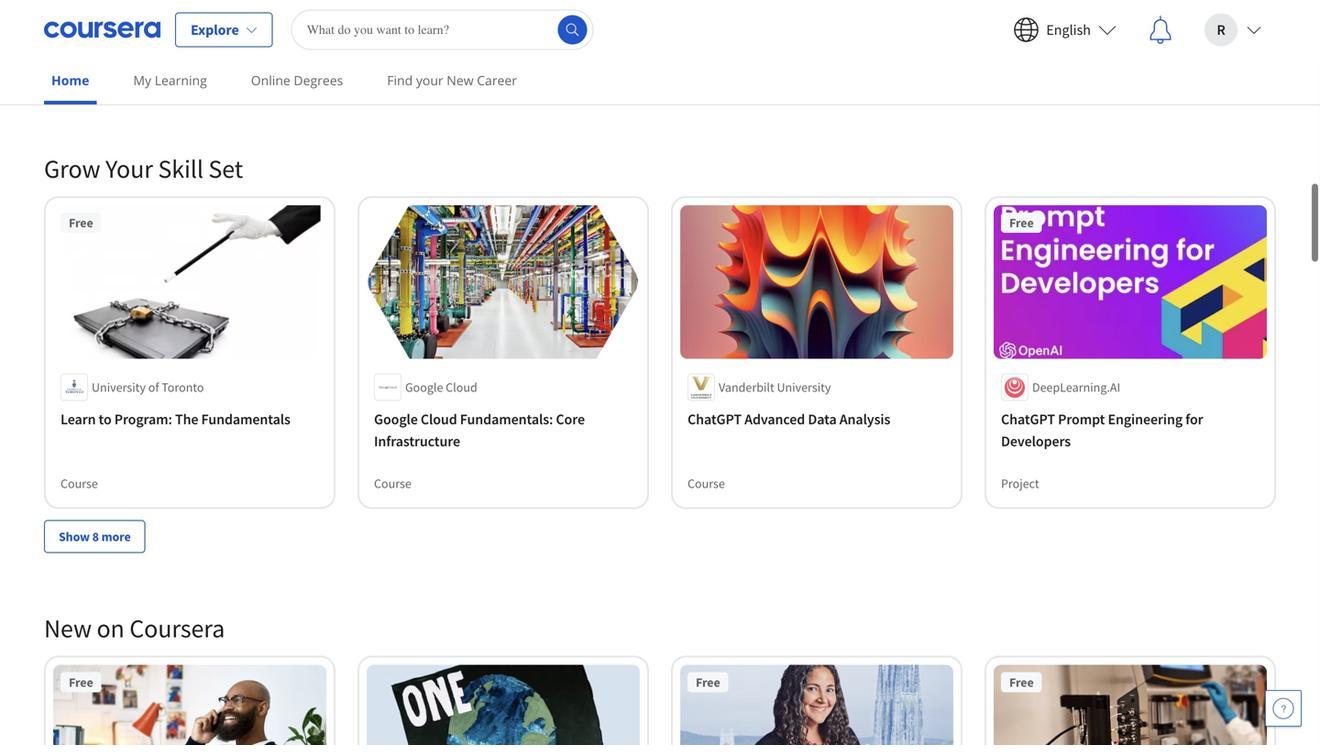 Task type: vqa. For each thing, say whether or not it's contained in the screenshot.
analysis
yes



Task type: describe. For each thing, give the bounding box(es) containing it.
show 8 more
[[59, 529, 131, 545]]

find your new career link
[[380, 60, 525, 101]]

to
[[99, 411, 112, 429]]

What do you want to learn? text field
[[291, 10, 594, 50]]

help center image
[[1273, 698, 1295, 720]]

vanderbilt
[[719, 379, 775, 396]]

set
[[209, 153, 243, 185]]

program:
[[114, 411, 172, 429]]

r button
[[1191, 0, 1277, 59]]

vanderbilt university
[[719, 379, 831, 396]]

explore button
[[175, 12, 273, 47]]

your
[[105, 153, 153, 185]]

coursera
[[130, 613, 225, 645]]

more for show 6 more
[[101, 69, 131, 85]]

online
[[251, 72, 291, 89]]

learning
[[155, 72, 207, 89]]

course for chatgpt advanced data analysis
[[688, 476, 725, 492]]

engineering
[[1109, 411, 1183, 429]]

find
[[387, 72, 413, 89]]

1 vertical spatial new
[[44, 613, 92, 645]]

degrees
[[294, 72, 343, 89]]

data
[[808, 411, 837, 429]]

google cloud fundamentals: core infrastructure link
[[374, 409, 633, 453]]

of
[[148, 379, 159, 396]]

explore
[[191, 21, 239, 39]]

developers
[[1002, 433, 1072, 451]]

chatgpt prompt engineering for developers
[[1002, 411, 1204, 451]]

chatgpt prompt engineering for developers link
[[1002, 409, 1260, 453]]

deeplearning.ai
[[1033, 379, 1121, 396]]

coursera image
[[44, 15, 161, 44]]

career
[[477, 72, 517, 89]]

google cloud
[[405, 379, 478, 396]]

8
[[92, 529, 99, 545]]

project
[[1002, 476, 1040, 492]]

google for google cloud fundamentals: core infrastructure
[[374, 411, 418, 429]]

2 university from the left
[[777, 379, 831, 396]]

show 6 more
[[59, 69, 131, 85]]

show 6 more button
[[44, 60, 146, 93]]

home link
[[44, 60, 97, 105]]

recently viewed courses and specializations collection element
[[33, 0, 1288, 123]]

grow your skill set collection element
[[33, 123, 1288, 583]]

the
[[175, 411, 199, 429]]

advanced
[[745, 411, 806, 429]]



Task type: locate. For each thing, give the bounding box(es) containing it.
grow your skill set
[[44, 153, 243, 185]]

chatgpt
[[688, 411, 742, 429], [1002, 411, 1056, 429]]

r
[[1218, 21, 1226, 39]]

new right your
[[447, 72, 474, 89]]

cloud for google cloud
[[446, 379, 478, 396]]

more inside show 8 more "button"
[[101, 529, 131, 545]]

on
[[97, 613, 125, 645]]

show left the 8 at the bottom of the page
[[59, 529, 90, 545]]

english
[[1047, 21, 1092, 39]]

university up chatgpt advanced data analysis 'link'
[[777, 379, 831, 396]]

chatgpt inside chatgpt advanced data analysis 'link'
[[688, 411, 742, 429]]

1 horizontal spatial chatgpt
[[1002, 411, 1056, 429]]

new inside 'link'
[[447, 72, 474, 89]]

more right 6
[[101, 69, 131, 85]]

0 vertical spatial more
[[101, 69, 131, 85]]

1 vertical spatial google
[[374, 411, 418, 429]]

learn to program: the fundamentals
[[61, 411, 291, 429]]

fundamentals:
[[460, 411, 553, 429]]

my learning
[[133, 72, 207, 89]]

chatgpt for chatgpt prompt engineering for developers
[[1002, 411, 1056, 429]]

more inside show 6 more button
[[101, 69, 131, 85]]

university
[[92, 379, 146, 396], [777, 379, 831, 396]]

chatgpt down vanderbilt
[[688, 411, 742, 429]]

0 vertical spatial show
[[59, 69, 90, 85]]

cloud inside "google cloud fundamentals: core infrastructure"
[[421, 411, 457, 429]]

chatgpt advanced data analysis
[[688, 411, 891, 429]]

google cloud fundamentals: core infrastructure
[[374, 411, 585, 451]]

skill
[[158, 153, 204, 185]]

my
[[133, 72, 151, 89]]

2 more from the top
[[101, 529, 131, 545]]

infrastructure
[[374, 433, 460, 451]]

analysis
[[840, 411, 891, 429]]

learn
[[61, 411, 96, 429]]

course for google cloud fundamentals: core infrastructure
[[374, 476, 412, 492]]

1 chatgpt from the left
[[688, 411, 742, 429]]

university of toronto
[[92, 379, 204, 396]]

2 chatgpt from the left
[[1002, 411, 1056, 429]]

new
[[447, 72, 474, 89], [44, 613, 92, 645]]

0 vertical spatial google
[[405, 379, 443, 396]]

course
[[61, 15, 98, 32], [1002, 15, 1039, 32], [61, 476, 98, 492], [374, 476, 412, 492], [688, 476, 725, 492]]

new left on
[[44, 613, 92, 645]]

show for show 6 more
[[59, 69, 90, 85]]

more for show 8 more
[[101, 529, 131, 545]]

online degrees
[[251, 72, 343, 89]]

1 horizontal spatial university
[[777, 379, 831, 396]]

cloud
[[446, 379, 478, 396], [421, 411, 457, 429]]

chatgpt inside "chatgpt prompt engineering for developers"
[[1002, 411, 1056, 429]]

1 university from the left
[[92, 379, 146, 396]]

core
[[556, 411, 585, 429]]

1 vertical spatial cloud
[[421, 411, 457, 429]]

show 8 more button
[[44, 521, 146, 554]]

show for show 8 more
[[59, 529, 90, 545]]

6
[[92, 69, 99, 85]]

course for learn to program: the fundamentals
[[61, 476, 98, 492]]

chatgpt advanced data analysis link
[[688, 409, 947, 431]]

google for google cloud
[[405, 379, 443, 396]]

prompt
[[1059, 411, 1106, 429]]

0 vertical spatial cloud
[[446, 379, 478, 396]]

cloud up "google cloud fundamentals: core infrastructure"
[[446, 379, 478, 396]]

more
[[101, 69, 131, 85], [101, 529, 131, 545]]

more right the 8 at the bottom of the page
[[101, 529, 131, 545]]

cloud for google cloud fundamentals: core infrastructure
[[421, 411, 457, 429]]

0 vertical spatial new
[[447, 72, 474, 89]]

1 show from the top
[[59, 69, 90, 85]]

2 show from the top
[[59, 529, 90, 545]]

show inside button
[[59, 69, 90, 85]]

None search field
[[291, 10, 594, 50]]

0 horizontal spatial new
[[44, 613, 92, 645]]

0 horizontal spatial chatgpt
[[688, 411, 742, 429]]

1 vertical spatial more
[[101, 529, 131, 545]]

chatgpt for chatgpt advanced data analysis
[[688, 411, 742, 429]]

my learning link
[[126, 60, 214, 101]]

show
[[59, 69, 90, 85], [59, 529, 90, 545]]

cloud up infrastructure
[[421, 411, 457, 429]]

new on coursera collection element
[[33, 583, 1288, 746]]

home
[[51, 72, 89, 89]]

chatgpt up the developers
[[1002, 411, 1056, 429]]

show inside "button"
[[59, 529, 90, 545]]

1 horizontal spatial new
[[447, 72, 474, 89]]

free
[[69, 215, 93, 231], [1010, 215, 1034, 231], [69, 675, 93, 691], [696, 675, 721, 691], [1010, 675, 1034, 691]]

specialization
[[374, 15, 449, 32]]

google
[[405, 379, 443, 396], [374, 411, 418, 429]]

find your new career
[[387, 72, 517, 89]]

show left 6
[[59, 69, 90, 85]]

for
[[1186, 411, 1204, 429]]

learn to program: the fundamentals link
[[61, 409, 319, 431]]

0 horizontal spatial university
[[92, 379, 146, 396]]

university up to
[[92, 379, 146, 396]]

google inside "google cloud fundamentals: core infrastructure"
[[374, 411, 418, 429]]

fundamentals
[[201, 411, 291, 429]]

toronto
[[162, 379, 204, 396]]

1 more from the top
[[101, 69, 131, 85]]

1 vertical spatial show
[[59, 529, 90, 545]]

english button
[[999, 0, 1132, 59]]

grow
[[44, 153, 100, 185]]

new on coursera
[[44, 613, 225, 645]]

your
[[416, 72, 444, 89]]

online degrees link
[[244, 60, 351, 101]]



